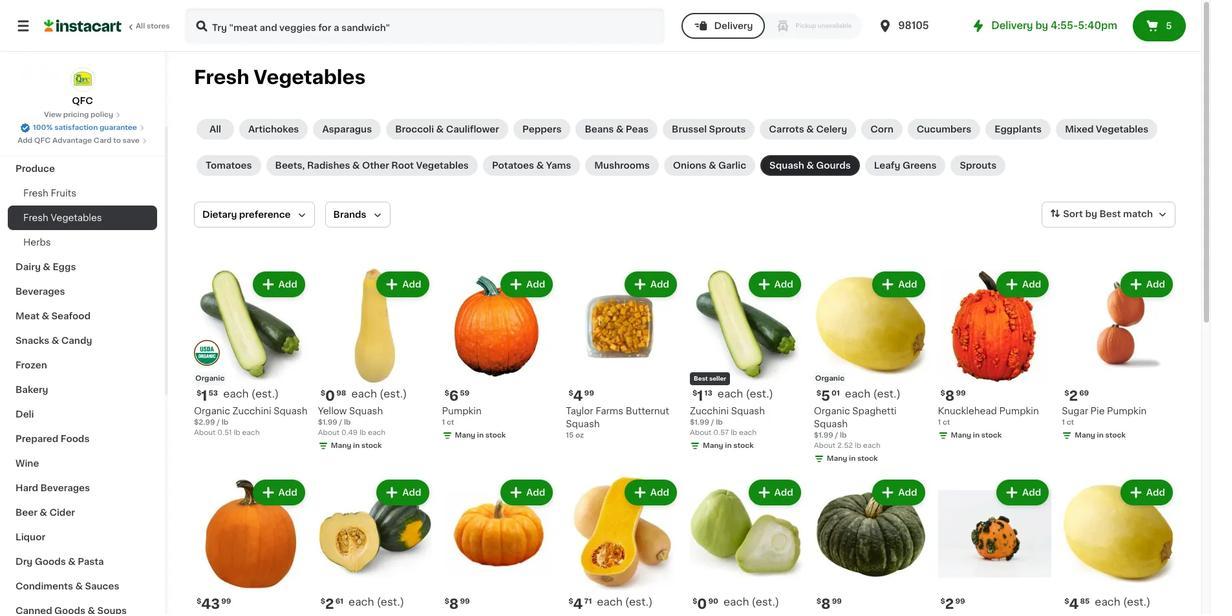 Task type: vqa. For each thing, say whether or not it's contained in the screenshot.
THE DRY GOODS & PASTA "link"
yes



Task type: describe. For each thing, give the bounding box(es) containing it.
4 for $ 4 99
[[573, 389, 583, 403]]

85
[[1080, 598, 1090, 605]]

1 inside "sugar pie pumpkin 1 ct"
[[1062, 419, 1065, 426]]

butternut
[[626, 407, 669, 416]]

0 horizontal spatial fresh vegetables
[[23, 213, 102, 222]]

artichokes link
[[239, 119, 308, 140]]

& inside dry goods & pasta link
[[68, 557, 76, 566]]

snacks
[[16, 336, 49, 345]]

many down 2.52
[[827, 455, 847, 462]]

many in stock down pumpkin 1 ct
[[455, 432, 506, 439]]

/ inside zucchini squash $1.99 / lb about 0.57 lb each
[[711, 419, 714, 426]]

carrots
[[769, 125, 804, 134]]

99 inside "$ 43 99"
[[221, 598, 231, 605]]

$5.01 each (estimated) element
[[814, 388, 928, 405]]

carrots & celery link
[[760, 119, 856, 140]]

ct inside pumpkin 1 ct
[[447, 419, 454, 426]]

taylor farms butternut squash 15 oz
[[566, 407, 669, 439]]

1 for $ 1 13
[[697, 389, 703, 403]]

stores
[[147, 23, 170, 30]]

liquor
[[16, 533, 45, 542]]

$ inside $ 0 98
[[321, 390, 325, 397]]

pasta
[[78, 557, 104, 566]]

& for carrots & celery
[[806, 125, 814, 134]]

qfc link
[[70, 67, 95, 107]]

knucklehead pumpkin 1 ct
[[938, 407, 1039, 426]]

many in stock down "sugar pie pumpkin 1 ct" at bottom
[[1075, 432, 1126, 439]]

cauliflower
[[446, 125, 499, 134]]

many down pumpkin 1 ct
[[455, 432, 475, 439]]

all for all
[[209, 125, 221, 134]]

beets, radishes & other root vegetables link
[[266, 155, 478, 176]]

lb right the 0.49
[[360, 429, 366, 436]]

taylor
[[566, 407, 593, 416]]

& for beans & peas
[[616, 125, 624, 134]]

recipes
[[16, 115, 54, 124]]

each inside yellow squash $1.99 / lb about 0.49 lb each
[[368, 429, 385, 436]]

lb right 2.52
[[855, 442, 861, 449]]

many down 0.57
[[703, 442, 723, 449]]

buy
[[36, 43, 55, 52]]

71
[[584, 598, 592, 605]]

(est.) for $ 2 61
[[377, 596, 404, 607]]

dietary
[[202, 210, 237, 219]]

hard beverages link
[[8, 476, 157, 500]]

brussel
[[672, 125, 707, 134]]

(est.) for $ 0 90
[[752, 596, 779, 607]]

squash & gourds link
[[760, 155, 860, 176]]

product group containing 6
[[442, 269, 556, 443]]

about inside organic zucchini squash $2.99 / lb about 0.51 lb each
[[194, 429, 216, 436]]

01
[[832, 390, 840, 397]]

pie
[[1090, 407, 1105, 416]]

$ 4 71
[[569, 597, 592, 611]]

1 vertical spatial qfc
[[34, 137, 51, 144]]

each right the 90
[[724, 596, 749, 607]]

$4.71 each (estimated) element
[[566, 596, 680, 613]]

many in stock down the 0.49
[[331, 442, 382, 449]]

carrots & celery
[[769, 125, 847, 134]]

& for squash & gourds
[[806, 161, 814, 170]]

each right 98
[[351, 388, 377, 399]]

99 inside $ 4 99
[[584, 390, 594, 397]]

& for potatoes & yams
[[536, 161, 544, 170]]

1 vertical spatial beverages
[[40, 484, 90, 493]]

0 vertical spatial fresh
[[194, 68, 249, 87]]

1 for $ 1 53
[[201, 389, 207, 403]]

in down "sugar pie pumpkin 1 ct" at bottom
[[1097, 432, 1104, 439]]

each (est.) for $ 1 13
[[718, 388, 773, 399]]

many in stock down 0.57
[[703, 442, 754, 449]]

eggplants link
[[986, 119, 1051, 140]]

squash inside yellow squash $1.99 / lb about 0.49 lb each
[[349, 407, 383, 416]]

lb right the 0.51 at left
[[234, 429, 240, 436]]

0 for $ 0 90
[[697, 597, 707, 611]]

in down pumpkin 1 ct
[[477, 432, 484, 439]]

farms
[[596, 407, 623, 416]]

all for all stores
[[136, 23, 145, 30]]

bakery
[[16, 385, 48, 394]]

$1.99 for 0
[[318, 419, 337, 426]]

delivery button
[[682, 13, 765, 39]]

$ 1 53
[[197, 389, 218, 403]]

herbs
[[23, 238, 51, 247]]

greens
[[903, 161, 937, 170]]

about inside zucchini squash $1.99 / lb about 0.57 lb each
[[690, 429, 712, 436]]

pricing
[[63, 111, 89, 118]]

mixed
[[1065, 125, 1094, 134]]

1 inside knucklehead pumpkin 1 ct
[[938, 419, 941, 426]]

2 horizontal spatial 8
[[945, 389, 955, 403]]

61
[[335, 598, 343, 605]]

each right 61
[[349, 596, 374, 607]]

corn link
[[861, 119, 902, 140]]

& for snacks & candy
[[52, 336, 59, 345]]

$ 1 13
[[692, 389, 712, 403]]

thanksgiving link
[[8, 132, 157, 156]]

in down 0.57
[[725, 442, 732, 449]]

meat
[[16, 312, 39, 321]]

asparagus
[[322, 125, 372, 134]]

/ inside organic zucchini squash $2.99 / lb about 0.51 lb each
[[217, 419, 220, 426]]

1 horizontal spatial fresh vegetables
[[194, 68, 366, 87]]

organic spaghetti squash $1.99 / lb about 2.52 lb each
[[814, 407, 897, 449]]

each (est.) for $ 2 61
[[349, 596, 404, 607]]

pumpkin inside "sugar pie pumpkin 1 ct"
[[1107, 407, 1147, 416]]

many in stock down knucklehead pumpkin 1 ct
[[951, 432, 1002, 439]]

seller
[[709, 376, 726, 381]]

item badge image
[[194, 340, 220, 366]]

organic inside organic spaghetti squash $1.99 / lb about 2.52 lb each
[[814, 407, 850, 416]]

organic inside organic zucchini squash $2.99 / lb about 0.51 lb each
[[194, 407, 230, 416]]

in down the 0.49
[[353, 442, 360, 449]]

by for sort
[[1085, 210, 1097, 219]]

each inside organic spaghetti squash $1.99 / lb about 2.52 lb each
[[863, 442, 881, 449]]

delivery for delivery
[[714, 21, 753, 30]]

$1.99 inside organic spaghetti squash $1.99 / lb about 2.52 lb each
[[814, 432, 833, 439]]

$ 5 01
[[816, 389, 840, 403]]

service type group
[[682, 13, 862, 39]]

lb up the 0.51 at left
[[222, 419, 228, 426]]

frozen link
[[8, 353, 157, 378]]

/ inside yellow squash $1.99 / lb about 0.49 lb each
[[339, 419, 342, 426]]

Search field
[[186, 9, 664, 43]]

/ inside organic spaghetti squash $1.99 / lb about 2.52 lb each
[[835, 432, 838, 439]]

delivery by 4:55-5:40pm link
[[971, 18, 1117, 34]]

spaghetti
[[852, 407, 897, 416]]

tomatoes link
[[197, 155, 261, 176]]

many down the 0.49
[[331, 442, 351, 449]]

$ inside "$ 1 13"
[[692, 390, 697, 397]]

squash inside organic zucchini squash $2.99 / lb about 0.51 lb each
[[274, 407, 307, 416]]

2 for $ 2 69
[[1069, 389, 1078, 403]]

organic up '01'
[[815, 375, 845, 382]]

best seller
[[694, 376, 726, 381]]

beer
[[16, 508, 37, 517]]

match
[[1123, 210, 1153, 219]]

$ inside "$ 43 99"
[[197, 598, 201, 605]]

squash inside organic spaghetti squash $1.99 / lb about 2.52 lb each
[[814, 419, 848, 429]]

squash inside the squash & gourds link
[[770, 161, 804, 170]]

100% satisfaction guarantee button
[[20, 120, 145, 133]]

dairy & eggs link
[[8, 255, 157, 279]]

radishes
[[307, 161, 350, 170]]

about inside organic spaghetti squash $1.99 / lb about 2.52 lb each
[[814, 442, 836, 449]]

potatoes
[[492, 161, 534, 170]]

each right 53
[[223, 388, 249, 399]]

each inside organic zucchini squash $2.99 / lb about 0.51 lb each
[[242, 429, 260, 436]]

59
[[460, 390, 470, 397]]

prepared
[[16, 435, 58, 444]]

$4.85 each (estimated) element
[[1062, 596, 1175, 613]]

each right '01'
[[845, 388, 871, 399]]

product group containing 43
[[194, 477, 308, 614]]

each right 71
[[597, 596, 622, 607]]

2.52
[[837, 442, 853, 449]]

$ 0 90
[[692, 597, 718, 611]]

onions & garlic
[[673, 161, 746, 170]]

2 horizontal spatial $ 8 99
[[940, 389, 966, 403]]

& inside beets, radishes & other root vegetables link
[[352, 161, 360, 170]]

save
[[123, 137, 140, 144]]

& for condiments & sauces
[[75, 582, 83, 591]]

about inside yellow squash $1.99 / lb about 0.49 lb each
[[318, 429, 340, 436]]

(est.) for $ 1 53
[[251, 388, 279, 399]]

sugar
[[1062, 407, 1088, 416]]

brands button
[[325, 202, 390, 228]]

product group containing 5
[[814, 269, 928, 467]]

zucchini inside organic zucchini squash $2.99 / lb about 0.51 lb each
[[232, 407, 271, 416]]

lb up 0.57
[[716, 419, 723, 426]]

beer & cider link
[[8, 500, 157, 525]]

liquor link
[[8, 525, 157, 550]]

each down seller
[[718, 388, 743, 399]]

recipes link
[[8, 107, 157, 132]]

fresh fruits
[[23, 189, 76, 198]]

hard beverages
[[16, 484, 90, 493]]

dietary preference
[[202, 210, 291, 219]]

dry goods & pasta link
[[8, 550, 157, 574]]

lists
[[36, 69, 58, 78]]

43
[[201, 597, 220, 611]]

fruits
[[51, 189, 76, 198]]

0 vertical spatial qfc
[[72, 96, 93, 105]]

$1.13 each (estimated) element
[[690, 388, 804, 405]]

each inside zucchini squash $1.99 / lb about 0.57 lb each
[[739, 429, 757, 436]]

each (est.) for $ 4 85
[[1095, 596, 1151, 607]]

sugar pie pumpkin 1 ct
[[1062, 407, 1147, 426]]

mushrooms
[[594, 161, 650, 170]]

$0.98 each (estimated) element
[[318, 388, 432, 405]]

$ 2 99
[[940, 597, 965, 611]]

wine link
[[8, 451, 157, 476]]

snacks & candy
[[16, 336, 92, 345]]

vegetables inside beets, radishes & other root vegetables link
[[416, 161, 469, 170]]

$ 2 61
[[321, 597, 343, 611]]

$ inside $ 2 61
[[321, 598, 325, 605]]

yellow squash $1.99 / lb about 0.49 lb each
[[318, 407, 385, 436]]

$ inside $ 6 59
[[445, 390, 449, 397]]

1 vertical spatial 5
[[821, 389, 830, 403]]



Task type: locate. For each thing, give the bounding box(es) containing it.
in down knucklehead pumpkin 1 ct
[[973, 432, 980, 439]]

& for meat & seafood
[[42, 312, 49, 321]]

each (est.) right the 90
[[724, 596, 779, 607]]

1 down sugar
[[1062, 419, 1065, 426]]

& left celery
[[806, 125, 814, 134]]

delivery by 4:55-5:40pm
[[991, 21, 1117, 30]]

about down $2.99
[[194, 429, 216, 436]]

in down 2.52
[[849, 455, 856, 462]]

squash left the yellow
[[274, 407, 307, 416]]

1 vertical spatial fresh
[[23, 189, 48, 198]]

& for dairy & eggs
[[43, 263, 50, 272]]

1 horizontal spatial $1.99
[[690, 419, 709, 426]]

$1.99 inside yellow squash $1.99 / lb about 0.49 lb each
[[318, 419, 337, 426]]

knucklehead
[[938, 407, 997, 416]]

vegetables inside fresh vegetables link
[[51, 213, 102, 222]]

1 horizontal spatial best
[[1099, 210, 1121, 219]]

& left yams in the top of the page
[[536, 161, 544, 170]]

1
[[201, 389, 207, 403], [697, 389, 703, 403], [442, 419, 445, 426], [938, 419, 941, 426], [1062, 419, 1065, 426]]

1 horizontal spatial zucchini
[[690, 407, 729, 416]]

1 vertical spatial 0
[[697, 597, 707, 611]]

advantage
[[52, 137, 92, 144]]

(est.) inside $4.85 each (estimated) element
[[1123, 596, 1151, 607]]

product group
[[194, 269, 308, 438], [318, 269, 432, 454], [442, 269, 556, 443], [566, 269, 680, 441], [690, 269, 804, 454], [814, 269, 928, 467], [938, 269, 1052, 443], [1062, 269, 1175, 443], [194, 477, 308, 614], [318, 477, 432, 614], [442, 477, 556, 614], [566, 477, 680, 614], [690, 477, 804, 614], [814, 477, 928, 614], [938, 477, 1052, 614], [1062, 477, 1175, 614]]

each (est.) right 61
[[349, 596, 404, 607]]

2 zucchini from the left
[[690, 407, 729, 416]]

1 horizontal spatial ct
[[943, 419, 950, 426]]

& left peas on the right top
[[616, 125, 624, 134]]

2 horizontal spatial 2
[[1069, 389, 1078, 403]]

snacks & candy link
[[8, 328, 157, 353]]

zucchini down $1.53 each (estimated) element
[[232, 407, 271, 416]]

delivery inside button
[[714, 21, 753, 30]]

squash up 2.52
[[814, 419, 848, 429]]

lists link
[[8, 61, 157, 87]]

beverages down the dairy & eggs
[[16, 287, 65, 296]]

$0.90 each (estimated) element
[[690, 596, 804, 613]]

4
[[573, 389, 583, 403], [573, 597, 583, 611], [1069, 597, 1079, 611]]

2 vertical spatial fresh
[[23, 213, 48, 222]]

0 horizontal spatial by
[[1035, 21, 1048, 30]]

gourds
[[816, 161, 851, 170]]

about left 0.57
[[690, 429, 712, 436]]

1 vertical spatial all
[[209, 125, 221, 134]]

onions
[[673, 161, 706, 170]]

1 horizontal spatial 8
[[821, 597, 831, 611]]

(est.) inside $0.90 each (estimated) element
[[752, 596, 779, 607]]

$ inside $ 5 01
[[816, 390, 821, 397]]

& for onions & garlic
[[709, 161, 716, 170]]

squash down $0.98 each (estimated) element
[[349, 407, 383, 416]]

99 inside $ 2 99
[[955, 598, 965, 605]]

each (est.)
[[223, 388, 279, 399], [351, 388, 407, 399], [718, 388, 773, 399], [845, 388, 901, 399], [349, 596, 404, 607], [597, 596, 653, 607], [724, 596, 779, 607], [1095, 596, 1151, 607]]

goods
[[35, 557, 66, 566]]

fresh up all link
[[194, 68, 249, 87]]

qfc down '100%'
[[34, 137, 51, 144]]

(est.) inside the $5.01 each (estimated) element
[[873, 388, 901, 399]]

(est.) up organic zucchini squash $2.99 / lb about 0.51 lb each
[[251, 388, 279, 399]]

organic zucchini squash $2.99 / lb about 0.51 lb each
[[194, 407, 307, 436]]

0 horizontal spatial sprouts
[[709, 125, 746, 134]]

$1.99 for 1
[[690, 419, 709, 426]]

leafy greens link
[[865, 155, 946, 176]]

produce link
[[8, 156, 157, 181]]

card
[[94, 137, 111, 144]]

squash inside the taylor farms butternut squash 15 oz
[[566, 419, 600, 429]]

& inside condiments & sauces link
[[75, 582, 83, 591]]

1 horizontal spatial all
[[209, 125, 221, 134]]

0 horizontal spatial qfc
[[34, 137, 51, 144]]

organic
[[195, 375, 225, 382], [815, 375, 845, 382], [194, 407, 230, 416], [814, 407, 850, 416]]

brands
[[333, 210, 366, 219]]

each (est.) up organic zucchini squash $2.99 / lb about 0.51 lb each
[[223, 388, 279, 399]]

& inside broccoli & cauliflower link
[[436, 125, 444, 134]]

/ up the 0.49
[[339, 419, 342, 426]]

2 horizontal spatial ct
[[1067, 419, 1074, 426]]

squash up oz
[[566, 419, 600, 429]]

each right the 0.51 at left
[[242, 429, 260, 436]]

4 for $ 4 71
[[573, 597, 583, 611]]

$ inside $ 4 71
[[569, 598, 573, 605]]

(est.) inside $0.98 each (estimated) element
[[380, 388, 407, 399]]

3 ct from the left
[[1067, 419, 1074, 426]]

4 for $ 4 85
[[1069, 597, 1079, 611]]

0.57
[[713, 429, 729, 436]]

about left the 0.49
[[318, 429, 340, 436]]

& for beer & cider
[[40, 508, 47, 517]]

1 vertical spatial best
[[694, 376, 708, 381]]

best inside best match sort by field
[[1099, 210, 1121, 219]]

pumpkin right pie
[[1107, 407, 1147, 416]]

1 ct from the left
[[447, 419, 454, 426]]

0 left 98
[[325, 389, 335, 403]]

0 horizontal spatial 0
[[325, 389, 335, 403]]

$ inside $ 4 85
[[1064, 598, 1069, 605]]

(est.) for $ 4 85
[[1123, 596, 1151, 607]]

each (est.) inside $4.85 each (estimated) element
[[1095, 596, 1151, 607]]

corn
[[870, 125, 893, 134]]

each right the 0.49
[[368, 429, 385, 436]]

asparagus link
[[313, 119, 381, 140]]

$1.99 down $ 5 01
[[814, 432, 833, 439]]

$ inside the $ 1 53
[[197, 390, 201, 397]]

1 inside pumpkin 1 ct
[[442, 419, 445, 426]]

in
[[477, 432, 484, 439], [973, 432, 980, 439], [1097, 432, 1104, 439], [353, 442, 360, 449], [725, 442, 732, 449], [849, 455, 856, 462]]

each (est.) inside $0.90 each (estimated) element
[[724, 596, 779, 607]]

fresh for fresh fruits
[[23, 213, 48, 222]]

each (est.) inside the $2.61 each (estimated) element
[[349, 596, 404, 607]]

$ inside "$ 2 69"
[[1064, 390, 1069, 397]]

(est.) inside $4.71 each (estimated) element
[[625, 596, 653, 607]]

zucchini down "$ 1 13"
[[690, 407, 729, 416]]

each (est.) for $ 1 53
[[223, 388, 279, 399]]

by left 4:55-
[[1035, 21, 1048, 30]]

5 inside button
[[1166, 21, 1172, 30]]

(est.) inside the $2.61 each (estimated) element
[[377, 596, 404, 607]]

potatoes & yams link
[[483, 155, 580, 176]]

& inside snacks & candy 'link'
[[52, 336, 59, 345]]

each (est.) for $ 5 01
[[845, 388, 901, 399]]

1 for pumpkin 1 ct
[[442, 419, 445, 426]]

$1.99 down the yellow
[[318, 419, 337, 426]]

lb up 2.52
[[840, 432, 847, 439]]

0 horizontal spatial best
[[694, 376, 708, 381]]

each (est.) for $ 4 71
[[597, 596, 653, 607]]

each (est.) inside $1.53 each (estimated) element
[[223, 388, 279, 399]]

root
[[391, 161, 414, 170]]

(est.) right 85
[[1123, 596, 1151, 607]]

produce
[[16, 164, 55, 173]]

fresh down produce
[[23, 189, 48, 198]]

$1.99 down "$ 1 13"
[[690, 419, 709, 426]]

None search field
[[185, 8, 665, 44]]

ct inside knucklehead pumpkin 1 ct
[[943, 419, 950, 426]]

many
[[455, 432, 475, 439], [951, 432, 971, 439], [1075, 432, 1095, 439], [331, 442, 351, 449], [703, 442, 723, 449], [827, 455, 847, 462]]

1 horizontal spatial $ 8 99
[[816, 597, 842, 611]]

2 for $ 2 99
[[945, 597, 954, 611]]

all link
[[197, 119, 234, 140]]

& inside carrots & celery link
[[806, 125, 814, 134]]

artichokes
[[248, 125, 299, 134]]

$ 4 85
[[1064, 597, 1090, 611]]

best for best seller
[[694, 376, 708, 381]]

$1.99 inside zucchini squash $1.99 / lb about 0.57 lb each
[[690, 419, 709, 426]]

(est.) up zucchini squash $1.99 / lb about 0.57 lb each
[[746, 388, 773, 399]]

0 horizontal spatial ct
[[447, 419, 454, 426]]

peas
[[626, 125, 649, 134]]

fresh vegetables link
[[8, 206, 157, 230]]

3 pumpkin from the left
[[1107, 407, 1147, 416]]

beer & cider
[[16, 508, 75, 517]]

vegetables inside mixed vegetables link
[[1096, 125, 1149, 134]]

& inside the squash & gourds link
[[806, 161, 814, 170]]

vegetables up artichokes
[[254, 68, 366, 87]]

100%
[[33, 124, 53, 131]]

0 horizontal spatial zucchini
[[232, 407, 271, 416]]

1 vertical spatial sprouts
[[960, 161, 997, 170]]

each (est.) inside $0.98 each (estimated) element
[[351, 388, 407, 399]]

(est.) for $ 0 98
[[380, 388, 407, 399]]

vegetables
[[254, 68, 366, 87], [1096, 125, 1149, 134], [416, 161, 469, 170], [51, 213, 102, 222]]

/ up 2.52
[[835, 432, 838, 439]]

guarantee
[[100, 124, 137, 131]]

add
[[18, 137, 32, 144], [278, 280, 297, 289], [402, 280, 421, 289], [526, 280, 545, 289], [650, 280, 669, 289], [774, 280, 793, 289], [898, 280, 917, 289], [1022, 280, 1041, 289], [1146, 280, 1165, 289], [278, 488, 297, 497], [402, 488, 421, 497], [526, 488, 545, 497], [650, 488, 669, 497], [774, 488, 793, 497], [898, 488, 917, 497], [1022, 488, 1041, 497], [1146, 488, 1165, 497]]

2 for $ 2 61
[[325, 597, 334, 611]]

98105
[[898, 21, 929, 30]]

1 horizontal spatial qfc
[[72, 96, 93, 105]]

each (est.) right 98
[[351, 388, 407, 399]]

2 horizontal spatial pumpkin
[[1107, 407, 1147, 416]]

all up tomatoes link
[[209, 125, 221, 134]]

(est.) for $ 1 13
[[746, 388, 773, 399]]

0 vertical spatial 0
[[325, 389, 335, 403]]

$ inside $ 0 90
[[692, 598, 697, 605]]

0 horizontal spatial delivery
[[714, 21, 753, 30]]

oz
[[575, 432, 584, 439]]

cucumbers
[[917, 125, 971, 134]]

0 vertical spatial all
[[136, 23, 145, 30]]

0 horizontal spatial pumpkin
[[442, 407, 482, 416]]

0 horizontal spatial 8
[[449, 597, 459, 611]]

thanksgiving
[[16, 140, 77, 149]]

1 vertical spatial fresh vegetables
[[23, 213, 102, 222]]

98
[[336, 390, 346, 397]]

0 horizontal spatial 5
[[821, 389, 830, 403]]

best for best match
[[1099, 210, 1121, 219]]

0 vertical spatial by
[[1035, 21, 1048, 30]]

& inside meat & seafood link
[[42, 312, 49, 321]]

fresh vegetables up artichokes
[[194, 68, 366, 87]]

organic down $ 5 01
[[814, 407, 850, 416]]

many down sugar
[[1075, 432, 1095, 439]]

about
[[194, 429, 216, 436], [318, 429, 340, 436], [690, 429, 712, 436], [814, 442, 836, 449]]

90
[[708, 598, 718, 605]]

& inside 'potatoes & yams' link
[[536, 161, 544, 170]]

$2.61 each (estimated) element
[[318, 596, 432, 613]]

1 zucchini from the left
[[232, 407, 271, 416]]

condiments & sauces
[[16, 582, 119, 591]]

$ 4 99
[[569, 389, 594, 403]]

view
[[44, 111, 61, 118]]

(est.) up spaghetti on the bottom
[[873, 388, 901, 399]]

yams
[[546, 161, 571, 170]]

by right sort
[[1085, 210, 1097, 219]]

0 vertical spatial best
[[1099, 210, 1121, 219]]

& inside beans & peas link
[[616, 125, 624, 134]]

each (est.) right 71
[[597, 596, 653, 607]]

Best match Sort by field
[[1042, 202, 1175, 228]]

& right meat
[[42, 312, 49, 321]]

& left other
[[352, 161, 360, 170]]

1 down $ 6 59
[[442, 419, 445, 426]]

each (est.) inside $4.71 each (estimated) element
[[597, 596, 653, 607]]

1 horizontal spatial delivery
[[991, 21, 1033, 30]]

about left 2.52
[[814, 442, 836, 449]]

(est.) right 61
[[377, 596, 404, 607]]

4 up 'taylor'
[[573, 389, 583, 403]]

sprouts down cucumbers
[[960, 161, 997, 170]]

0 for $ 0 98
[[325, 389, 335, 403]]

seafood
[[51, 312, 91, 321]]

zucchini inside zucchini squash $1.99 / lb about 0.57 lb each
[[690, 407, 729, 416]]

& inside onions & garlic link
[[709, 161, 716, 170]]

by for delivery
[[1035, 21, 1048, 30]]

1 horizontal spatial sprouts
[[960, 161, 997, 170]]

$ inside $ 2 99
[[940, 598, 945, 605]]

& left 'eggs'
[[43, 263, 50, 272]]

best left match
[[1099, 210, 1121, 219]]

& left pasta
[[68, 557, 76, 566]]

$ inside $ 4 99
[[569, 390, 573, 397]]

eggs
[[53, 263, 76, 272]]

1 horizontal spatial 5
[[1166, 21, 1172, 30]]

(est.) for $ 4 71
[[625, 596, 653, 607]]

$1.99
[[318, 419, 337, 426], [690, 419, 709, 426], [814, 432, 833, 439]]

each right 2.52
[[863, 442, 881, 449]]

each (est.) inside the $5.01 each (estimated) element
[[845, 388, 901, 399]]

instacart logo image
[[44, 18, 122, 34]]

fresh for produce
[[23, 189, 48, 198]]

& left candy
[[52, 336, 59, 345]]

broccoli & cauliflower link
[[386, 119, 508, 140]]

deli link
[[8, 402, 157, 427]]

delivery for delivery by 4:55-5:40pm
[[991, 21, 1033, 30]]

& left the garlic
[[709, 161, 716, 170]]

1 vertical spatial by
[[1085, 210, 1097, 219]]

0 vertical spatial 5
[[1166, 21, 1172, 30]]

frozen
[[16, 361, 47, 370]]

each (est.) up spaghetti on the bottom
[[845, 388, 901, 399]]

0 vertical spatial beverages
[[16, 287, 65, 296]]

each right 85
[[1095, 596, 1120, 607]]

buy it again
[[36, 43, 91, 52]]

beverages inside "link"
[[16, 287, 65, 296]]

(est.) inside $1.53 each (estimated) element
[[251, 388, 279, 399]]

0 horizontal spatial $1.99
[[318, 419, 337, 426]]

each (est.) inside $1.13 each (estimated) element
[[718, 388, 773, 399]]

$
[[197, 390, 201, 397], [321, 390, 325, 397], [445, 390, 449, 397], [569, 390, 573, 397], [692, 390, 697, 397], [816, 390, 821, 397], [940, 390, 945, 397], [1064, 390, 1069, 397], [197, 598, 201, 605], [321, 598, 325, 605], [445, 598, 449, 605], [569, 598, 573, 605], [692, 598, 697, 605], [816, 598, 821, 605], [940, 598, 945, 605], [1064, 598, 1069, 605]]

lb up the 0.49
[[344, 419, 351, 426]]

garlic
[[718, 161, 746, 170]]

ct inside "sugar pie pumpkin 1 ct"
[[1067, 419, 1074, 426]]

0 vertical spatial sprouts
[[709, 125, 746, 134]]

each (est.) right 85
[[1095, 596, 1151, 607]]

beverages
[[16, 287, 65, 296], [40, 484, 90, 493]]

mushrooms link
[[585, 155, 659, 176]]

4 left 71
[[573, 597, 583, 611]]

pumpkin down $ 6 59
[[442, 407, 482, 416]]

2 horizontal spatial $1.99
[[814, 432, 833, 439]]

1 horizontal spatial 0
[[697, 597, 707, 611]]

dry goods & pasta
[[16, 557, 104, 566]]

98105 button
[[878, 8, 955, 44]]

pumpkin inside knucklehead pumpkin 1 ct
[[999, 407, 1039, 416]]

it
[[57, 43, 63, 52]]

& for broccoli & cauliflower
[[436, 125, 444, 134]]

dairy
[[16, 263, 41, 272]]

deli
[[16, 410, 34, 419]]

2 ct from the left
[[943, 419, 950, 426]]

1 down knucklehead
[[938, 419, 941, 426]]

lb right 0.57
[[731, 429, 737, 436]]

4 left 85
[[1069, 597, 1079, 611]]

ct down 6
[[447, 419, 454, 426]]

qfc logo image
[[70, 67, 95, 92]]

/ up the 0.51 at left
[[217, 419, 220, 426]]

meat & seafood link
[[8, 304, 157, 328]]

preference
[[239, 210, 291, 219]]

0 horizontal spatial 2
[[325, 597, 334, 611]]

(est.) for $ 5 01
[[873, 388, 901, 399]]

$1.53 each (estimated) element
[[194, 388, 308, 405]]

each right 0.57
[[739, 429, 757, 436]]

1 left 13
[[697, 389, 703, 403]]

many in stock down 2.52
[[827, 455, 878, 462]]

vegetables down broccoli & cauliflower link
[[416, 161, 469, 170]]

organic up 53
[[195, 375, 225, 382]]

each (est.) for $ 0 98
[[351, 388, 407, 399]]

& right beer
[[40, 508, 47, 517]]

ct down sugar
[[1067, 419, 1074, 426]]

brussel sprouts link
[[663, 119, 755, 140]]

2 pumpkin from the left
[[999, 407, 1039, 416]]

(est.) right the 90
[[752, 596, 779, 607]]

5 button
[[1133, 10, 1186, 41]]

hard
[[16, 484, 38, 493]]

qfc up view pricing policy 'link'
[[72, 96, 93, 105]]

by inside field
[[1085, 210, 1097, 219]]

/ up 0.57
[[711, 419, 714, 426]]

fresh
[[194, 68, 249, 87], [23, 189, 48, 198], [23, 213, 48, 222]]

potatoes & yams
[[492, 161, 571, 170]]

meat & seafood
[[16, 312, 91, 321]]

1 left 53
[[201, 389, 207, 403]]

& left sauces at the left bottom
[[75, 582, 83, 591]]

organic up $2.99
[[194, 407, 230, 416]]

1 pumpkin from the left
[[442, 407, 482, 416]]

(est.) inside $1.13 each (estimated) element
[[746, 388, 773, 399]]

1 horizontal spatial by
[[1085, 210, 1097, 219]]

13
[[705, 390, 712, 397]]

& inside beer & cider link
[[40, 508, 47, 517]]

best
[[1099, 210, 1121, 219], [694, 376, 708, 381]]

0 horizontal spatial $ 8 99
[[445, 597, 470, 611]]

squash down the carrots
[[770, 161, 804, 170]]

best match
[[1099, 210, 1153, 219]]

1 horizontal spatial pumpkin
[[999, 407, 1039, 416]]

fresh up herbs
[[23, 213, 48, 222]]

fresh vegetables down fruits
[[23, 213, 102, 222]]

policy
[[91, 111, 113, 118]]

1 horizontal spatial 2
[[945, 597, 954, 611]]

prepared foods link
[[8, 427, 157, 451]]

$ 43 99
[[197, 597, 231, 611]]

& inside dairy & eggs 'link'
[[43, 263, 50, 272]]

&
[[436, 125, 444, 134], [616, 125, 624, 134], [806, 125, 814, 134], [352, 161, 360, 170], [536, 161, 544, 170], [709, 161, 716, 170], [806, 161, 814, 170], [43, 263, 50, 272], [42, 312, 49, 321], [52, 336, 59, 345], [40, 508, 47, 517], [68, 557, 76, 566], [75, 582, 83, 591]]

squash inside zucchini squash $1.99 / lb about 0.57 lb each
[[731, 407, 765, 416]]

all stores link
[[44, 8, 171, 44]]

eggplants
[[995, 125, 1042, 134]]

beverages up cider
[[40, 484, 90, 493]]

0 horizontal spatial all
[[136, 23, 145, 30]]

& right broccoli
[[436, 125, 444, 134]]

each (est.) for $ 0 90
[[724, 596, 779, 607]]

ct
[[447, 419, 454, 426], [943, 419, 950, 426], [1067, 419, 1074, 426]]

$ 8 99
[[940, 389, 966, 403], [445, 597, 470, 611], [816, 597, 842, 611]]

0 vertical spatial fresh vegetables
[[194, 68, 366, 87]]

many down knucklehead
[[951, 432, 971, 439]]

mixed vegetables link
[[1056, 119, 1158, 140]]

squash
[[770, 161, 804, 170], [274, 407, 307, 416], [349, 407, 383, 416], [731, 407, 765, 416], [566, 419, 600, 429], [814, 419, 848, 429]]

onions & garlic link
[[664, 155, 755, 176]]



